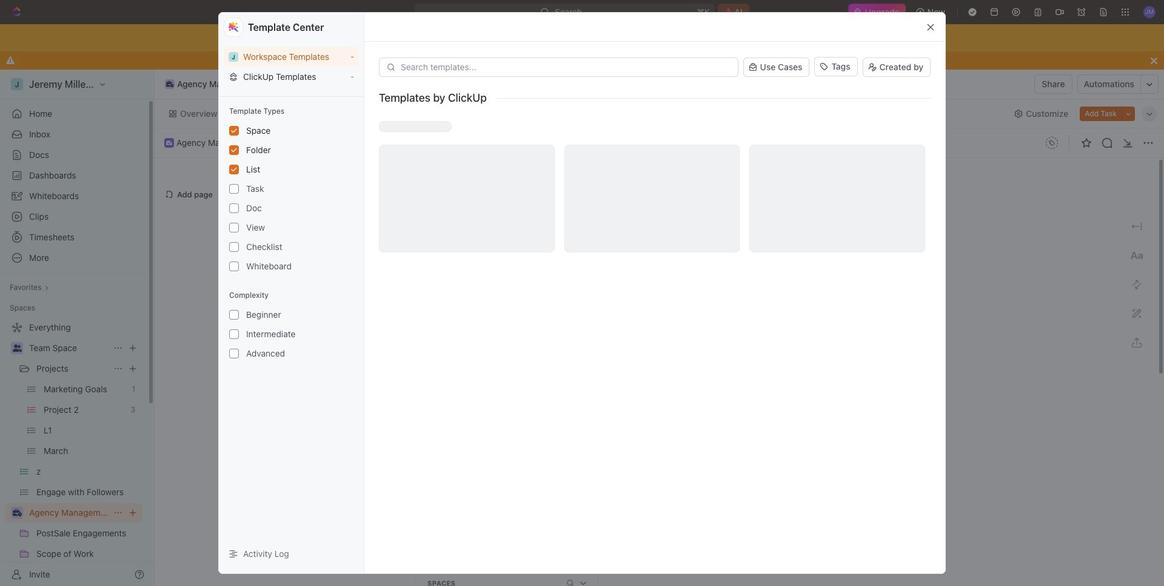 Task type: vqa. For each thing, say whether or not it's contained in the screenshot.
Agency
no



Task type: describe. For each thing, give the bounding box(es) containing it.
tree inside "sidebar" navigation
[[5, 318, 142, 587]]

0 vertical spatial business time image
[[166, 81, 174, 87]]

user group image
[[12, 345, 22, 352]]

jeremy miller's workspace, , element
[[229, 52, 238, 62]]

0 horizontal spatial business time image
[[12, 510, 22, 517]]

Search templates... text field
[[401, 62, 731, 72]]



Task type: locate. For each thing, give the bounding box(es) containing it.
sidebar navigation
[[0, 70, 155, 587]]

1 vertical spatial business time image
[[12, 510, 22, 517]]

1 horizontal spatial business time image
[[166, 81, 174, 87]]

None checkbox
[[229, 165, 239, 175], [229, 184, 239, 194], [229, 204, 239, 213], [229, 262, 239, 272], [229, 330, 239, 340], [229, 165, 239, 175], [229, 184, 239, 194], [229, 204, 239, 213], [229, 262, 239, 272], [229, 330, 239, 340]]

None checkbox
[[229, 126, 239, 136], [229, 146, 239, 155], [229, 223, 239, 233], [229, 243, 239, 252], [229, 310, 239, 320], [229, 349, 239, 359], [229, 126, 239, 136], [229, 146, 239, 155], [229, 223, 239, 233], [229, 243, 239, 252], [229, 310, 239, 320], [229, 349, 239, 359]]

business time image
[[166, 141, 172, 145]]

tree
[[5, 318, 142, 587]]

business time image
[[166, 81, 174, 87], [12, 510, 22, 517]]



